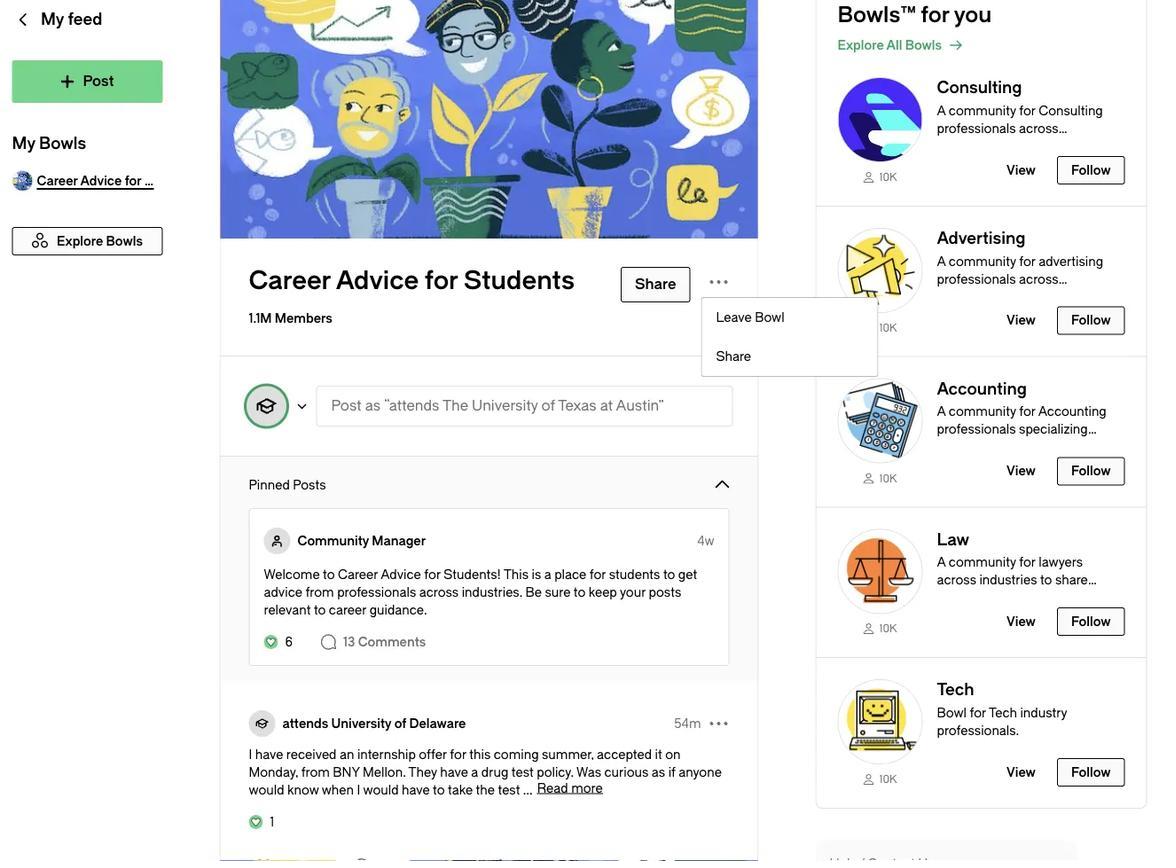 Task type: describe. For each thing, give the bounding box(es) containing it.
more
[[571, 781, 603, 795]]

a inside i have received an internship offer for this coming summer, accepted it on monday, from bny mellon. they have a drug test policy. was curious as if anyone would know when i would have to take the test ...
[[471, 765, 478, 780]]

feed
[[68, 10, 102, 29]]

take
[[448, 783, 473, 797]]

1
[[270, 815, 274, 829]]

1.1m members
[[249, 311, 332, 325]]

pinned
[[249, 478, 290, 492]]

attends
[[282, 716, 328, 731]]

posts
[[293, 478, 326, 492]]

leave bowl menu item
[[702, 298, 877, 337]]

professionals for advertising
[[937, 272, 1016, 286]]

career advice for students
[[249, 266, 575, 296]]

to left career
[[314, 603, 326, 617]]

to inside i have received an internship offer for this coming summer, accepted it on monday, from bny mellon. they have a drug test policy. was curious as if anyone would know when i would have to take the test ...
[[433, 783, 445, 797]]

as inside i have received an internship offer for this coming summer, accepted it on monday, from bny mellon. they have a drug test policy. was curious as if anyone would know when i would have to take the test ...
[[652, 765, 665, 780]]

2 10k from the top
[[879, 321, 897, 334]]

post as "attends the university of texas at austin"
[[331, 398, 664, 414]]

texas
[[558, 398, 597, 414]]

my for my bowls
[[12, 134, 35, 153]]

get
[[678, 567, 697, 582]]

10k for consulting
[[879, 171, 897, 183]]

law a community for lawyers across industries to share experiences and compare notes
[[937, 530, 1090, 623]]

across inside law a community for lawyers across industries to share experiences and compare notes
[[937, 573, 976, 587]]

accounting
[[937, 380, 1027, 398]]

accepted
[[597, 747, 652, 762]]

0 vertical spatial have
[[255, 747, 283, 762]]

1 vertical spatial have
[[440, 765, 468, 780]]

read more
[[537, 781, 603, 795]]

4w
[[697, 533, 714, 548]]

when
[[322, 783, 354, 797]]

across inside 'consulting a community for consulting professionals across companies'
[[1019, 121, 1058, 136]]

this
[[504, 567, 529, 582]]

students
[[609, 567, 660, 582]]

0 vertical spatial advice
[[336, 266, 419, 296]]

for inside law a community for lawyers across industries to share experiences and compare notes
[[1019, 555, 1036, 570]]

for up keep
[[590, 567, 606, 582]]

advice
[[264, 585, 302, 599]]

...
[[523, 783, 533, 797]]

bny
[[333, 765, 360, 780]]

bowls™ for you
[[838, 3, 992, 27]]

bowls inside explore all bowls link
[[905, 38, 942, 52]]

law
[[937, 530, 969, 549]]

the
[[476, 783, 495, 797]]

professionals for consulting
[[937, 121, 1016, 136]]

1.1m
[[249, 311, 272, 325]]

policy.
[[537, 765, 574, 780]]

of inside button
[[541, 398, 555, 414]]

advice inside welcome to career advice for students! this is a place for students to get advice from professionals across industries. be sure to keep your posts relevant to career guidance.
[[381, 567, 421, 582]]

advertising
[[937, 229, 1026, 248]]

drug
[[481, 765, 508, 780]]

community for advertising
[[949, 254, 1016, 268]]

a for law
[[937, 555, 946, 570]]

for inside i have received an internship offer for this coming summer, accepted it on monday, from bny mellon. they have a drug test policy. was curious as if anyone would know when i would have to take the test ...
[[450, 747, 466, 762]]

explore all bowls link
[[838, 35, 1146, 56]]

place
[[554, 567, 586, 582]]

the
[[442, 398, 468, 414]]

this
[[469, 747, 491, 762]]

mellon.
[[363, 765, 406, 780]]

community for consulting
[[949, 103, 1016, 118]]

image for bowl image for law
[[838, 529, 923, 614]]

community for law
[[949, 555, 1016, 570]]

bowl for tech
[[937, 705, 967, 720]]

industries.
[[462, 585, 522, 599]]

10k for law
[[879, 623, 897, 635]]

i have received an internship offer for this coming summer, accepted it on monday, from bny mellon. they have a drug test policy. was curious as if anyone would know when i would have to take the test ...
[[249, 747, 722, 797]]

on
[[665, 747, 681, 762]]

for left you
[[921, 3, 949, 27]]

post as "attends the university of texas at austin" button
[[316, 386, 733, 427]]

toogle identity image
[[264, 528, 290, 554]]

a inside welcome to career advice for students! this is a place for students to get advice from professionals across industries. be sure to keep your posts relevant to career guidance.
[[544, 567, 551, 582]]

image for bowl image for tech
[[838, 679, 923, 764]]

1 vertical spatial test
[[498, 783, 520, 797]]

welcome to career advice for students! this is a place for students to get advice from professionals across industries. be sure to keep your posts relevant to career guidance.
[[264, 567, 697, 617]]

your
[[620, 585, 646, 599]]

offer
[[419, 747, 447, 762]]

members
[[275, 311, 332, 325]]

students
[[464, 266, 575, 296]]

community manager
[[298, 533, 426, 548]]

share
[[716, 349, 751, 364]]

companies for consulting
[[937, 139, 1003, 153]]

my for my feed
[[41, 10, 64, 29]]

was
[[576, 765, 601, 780]]

10k for accounting
[[879, 472, 897, 484]]

and
[[1012, 590, 1034, 605]]

notes
[[937, 608, 970, 623]]

leave
[[716, 310, 752, 325]]

menu containing leave bowl
[[701, 297, 878, 377]]

keep
[[589, 585, 617, 599]]

attends university of delaware
[[282, 716, 466, 731]]

career
[[329, 603, 366, 617]]

sure
[[545, 585, 571, 599]]

10k link for law
[[838, 621, 923, 636]]

1 would from the left
[[249, 783, 284, 797]]

bowl for leave
[[755, 310, 785, 325]]

be
[[526, 585, 542, 599]]

for inside advertising a community for advertising professionals across companies
[[1019, 254, 1036, 268]]

10k link for tech
[[838, 772, 923, 786]]

3 10k link from the top
[[838, 470, 923, 485]]

0 vertical spatial consulting
[[937, 78, 1022, 97]]

is
[[532, 567, 541, 582]]

delaware
[[409, 716, 466, 731]]

you
[[954, 3, 992, 27]]

a for advertising
[[937, 254, 946, 268]]

0 vertical spatial career
[[249, 266, 331, 296]]

"attends
[[384, 398, 439, 414]]

pinned posts
[[249, 478, 326, 492]]

share menu item
[[702, 337, 877, 376]]

to inside law a community for lawyers across industries to share experiences and compare notes
[[1040, 573, 1052, 587]]

internship
[[357, 747, 416, 762]]

welcome
[[264, 567, 320, 582]]

my bowls
[[12, 134, 86, 153]]



Task type: locate. For each thing, give the bounding box(es) containing it.
5 10k link from the top
[[838, 772, 923, 786]]

1 vertical spatial of
[[394, 716, 406, 731]]

0 vertical spatial of
[[541, 398, 555, 414]]

would down the mellon.
[[363, 783, 399, 797]]

image for bowl image
[[838, 77, 923, 162], [838, 228, 923, 313], [838, 378, 923, 463], [838, 529, 923, 614], [838, 679, 923, 764]]

professionals inside advertising a community for advertising professionals across companies
[[937, 272, 1016, 286]]

0 horizontal spatial would
[[249, 783, 284, 797]]

i
[[249, 747, 252, 762], [357, 783, 360, 797]]

for inside 'consulting a community for consulting professionals across companies'
[[1019, 103, 1036, 118]]

1 horizontal spatial my
[[41, 10, 64, 29]]

professionals down explore all bowls link
[[937, 121, 1016, 136]]

0 horizontal spatial as
[[365, 398, 381, 414]]

posts
[[649, 585, 681, 599]]

from inside welcome to career advice for students! this is a place for students to get advice from professionals across industries. be sure to keep your posts relevant to career guidance.
[[305, 585, 334, 599]]

all
[[886, 38, 902, 52]]

university
[[472, 398, 538, 414], [331, 716, 391, 731]]

community inside advertising a community for advertising professionals across companies
[[949, 254, 1016, 268]]

test left ...
[[498, 783, 520, 797]]

5 10k from the top
[[879, 773, 897, 786]]

0 vertical spatial companies
[[937, 139, 1003, 153]]

from inside i have received an internship offer for this coming summer, accepted it on monday, from bny mellon. they have a drug test policy. was curious as if anyone would know when i would have to take the test ...
[[301, 765, 330, 780]]

community
[[298, 533, 369, 548]]

3 10k from the top
[[879, 472, 897, 484]]

an
[[340, 747, 354, 762]]

received
[[286, 747, 337, 762]]

of
[[541, 398, 555, 414], [394, 716, 406, 731]]

know
[[287, 783, 319, 797]]

to down "community" on the left
[[323, 567, 335, 582]]

0 horizontal spatial career
[[249, 266, 331, 296]]

professionals down "advertising" in the top of the page
[[937, 272, 1016, 286]]

community inside law a community for lawyers across industries to share experiences and compare notes
[[949, 555, 1016, 570]]

1 community from the top
[[949, 103, 1016, 118]]

it
[[655, 747, 662, 762]]

1 vertical spatial i
[[357, 783, 360, 797]]

1 vertical spatial tech
[[989, 705, 1017, 720]]

community down "advertising" in the top of the page
[[949, 254, 1016, 268]]

0 vertical spatial i
[[249, 747, 252, 762]]

1 vertical spatial advice
[[381, 567, 421, 582]]

curious
[[604, 765, 649, 780]]

1 horizontal spatial have
[[402, 783, 430, 797]]

bowl up professionals.
[[937, 705, 967, 720]]

0 horizontal spatial consulting
[[937, 78, 1022, 97]]

3 image for bowl image from the top
[[838, 378, 923, 463]]

bowls™
[[838, 3, 916, 27]]

my feed link
[[12, 0, 163, 60]]

0 horizontal spatial university
[[331, 716, 391, 731]]

a down law
[[937, 555, 946, 570]]

2 would from the left
[[363, 783, 399, 797]]

a inside advertising a community for advertising professionals across companies
[[937, 254, 946, 268]]

i up monday,
[[249, 747, 252, 762]]

0 vertical spatial professionals
[[937, 121, 1016, 136]]

of up internship
[[394, 716, 406, 731]]

professionals up guidance.
[[337, 585, 416, 599]]

54m link
[[674, 715, 701, 733]]

for down explore all bowls link
[[1019, 103, 1036, 118]]

as inside button
[[365, 398, 381, 414]]

to down lawyers
[[1040, 573, 1052, 587]]

professionals.
[[937, 723, 1019, 738]]

test
[[512, 765, 534, 780], [498, 783, 520, 797]]

for left the advertising at the right top of the page
[[1019, 254, 1036, 268]]

anyone
[[679, 765, 722, 780]]

community down explore all bowls link
[[949, 103, 1016, 118]]

a right is
[[544, 567, 551, 582]]

0 vertical spatial from
[[305, 585, 334, 599]]

coming
[[494, 747, 539, 762]]

1 vertical spatial consulting
[[1039, 103, 1103, 118]]

1 horizontal spatial as
[[652, 765, 665, 780]]

1 vertical spatial bowl
[[937, 705, 967, 720]]

image for bowl image for accounting
[[838, 378, 923, 463]]

10k link
[[838, 169, 923, 184], [838, 320, 923, 335], [838, 470, 923, 485], [838, 621, 923, 636], [838, 772, 923, 786]]

0 horizontal spatial bowls
[[39, 134, 86, 153]]

0 vertical spatial bowls
[[905, 38, 942, 52]]

1 horizontal spatial of
[[541, 398, 555, 414]]

test up ...
[[512, 765, 534, 780]]

to down "place"
[[574, 585, 586, 599]]

from up career
[[305, 585, 334, 599]]

0 horizontal spatial i
[[249, 747, 252, 762]]

across inside welcome to career advice for students! this is a place for students to get advice from professionals across industries. be sure to keep your posts relevant to career guidance.
[[419, 585, 459, 599]]

for left this
[[450, 747, 466, 762]]

a
[[937, 103, 946, 118], [937, 254, 946, 268], [937, 555, 946, 570]]

tech bowl for tech industry professionals.
[[937, 681, 1067, 738]]

0 horizontal spatial my
[[12, 134, 35, 153]]

a inside law a community for lawyers across industries to share experiences and compare notes
[[937, 555, 946, 570]]

0 vertical spatial my
[[41, 10, 64, 29]]

summer,
[[542, 747, 594, 762]]

1 vertical spatial as
[[652, 765, 665, 780]]

students!
[[444, 567, 501, 582]]

professionals
[[937, 121, 1016, 136], [937, 272, 1016, 286], [337, 585, 416, 599]]

3 community from the top
[[949, 555, 1016, 570]]

across
[[1019, 121, 1058, 136], [1019, 272, 1058, 286], [937, 573, 976, 587], [419, 585, 459, 599]]

explore
[[838, 38, 884, 52]]

1 vertical spatial from
[[301, 765, 330, 780]]

0 horizontal spatial tech
[[937, 681, 974, 699]]

0 vertical spatial test
[[512, 765, 534, 780]]

monday,
[[249, 765, 298, 780]]

to left take on the bottom
[[433, 783, 445, 797]]

have down they
[[402, 783, 430, 797]]

0 horizontal spatial a
[[471, 765, 478, 780]]

4 10k link from the top
[[838, 621, 923, 636]]

2 horizontal spatial have
[[440, 765, 468, 780]]

for left students
[[425, 266, 458, 296]]

bowl inside tech bowl for tech industry professionals.
[[937, 705, 967, 720]]

advertising
[[1039, 254, 1103, 268]]

0 vertical spatial toogle identity image
[[245, 385, 288, 427]]

to up posts
[[663, 567, 675, 582]]

career up 1.1m members
[[249, 266, 331, 296]]

0 vertical spatial tech
[[937, 681, 974, 699]]

5 image for bowl image from the top
[[838, 679, 923, 764]]

as left if
[[652, 765, 665, 780]]

a down this
[[471, 765, 478, 780]]

13
[[343, 635, 355, 649]]

1 horizontal spatial university
[[472, 398, 538, 414]]

1 image for bowl image from the top
[[838, 77, 923, 162]]

explore all bowls
[[838, 38, 942, 52]]

bowl inside leave bowl menu item
[[755, 310, 785, 325]]

for up the industries
[[1019, 555, 1036, 570]]

0 vertical spatial university
[[472, 398, 538, 414]]

54m
[[674, 716, 701, 731]]

2 vertical spatial a
[[937, 555, 946, 570]]

1 vertical spatial professionals
[[937, 272, 1016, 286]]

leave bowl
[[716, 310, 785, 325]]

0 horizontal spatial have
[[255, 747, 283, 762]]

0 vertical spatial a
[[544, 567, 551, 582]]

bowls
[[905, 38, 942, 52], [39, 134, 86, 153]]

have
[[255, 747, 283, 762], [440, 765, 468, 780], [402, 783, 430, 797]]

13 comments
[[343, 635, 426, 649]]

a for consulting
[[937, 103, 946, 118]]

at
[[600, 398, 613, 414]]

industry
[[1020, 705, 1067, 720]]

professionals inside 'consulting a community for consulting professionals across companies'
[[937, 121, 1016, 136]]

for up professionals.
[[970, 705, 986, 720]]

professionals inside welcome to career advice for students! this is a place for students to get advice from professionals across industries. be sure to keep your posts relevant to career guidance.
[[337, 585, 416, 599]]

toogle identity image left attends
[[249, 710, 275, 737]]

1 horizontal spatial bowl
[[937, 705, 967, 720]]

1 horizontal spatial consulting
[[1039, 103, 1103, 118]]

as right post
[[365, 398, 381, 414]]

community up the industries
[[949, 555, 1016, 570]]

1 vertical spatial toogle identity image
[[249, 710, 275, 737]]

consulting a community for consulting professionals across companies
[[937, 78, 1103, 153]]

of left texas
[[541, 398, 555, 414]]

bowl right the leave
[[755, 310, 785, 325]]

1 vertical spatial career
[[338, 567, 378, 582]]

0 vertical spatial a
[[937, 103, 946, 118]]

would
[[249, 783, 284, 797], [363, 783, 399, 797]]

university up an
[[331, 716, 391, 731]]

1 vertical spatial a
[[471, 765, 478, 780]]

experiences
[[937, 590, 1009, 605]]

0 vertical spatial community
[[949, 103, 1016, 118]]

would down monday,
[[249, 783, 284, 797]]

1 horizontal spatial would
[[363, 783, 399, 797]]

1 a from the top
[[937, 103, 946, 118]]

my inside my feed link
[[41, 10, 64, 29]]

my
[[41, 10, 64, 29], [12, 134, 35, 153]]

have up monday,
[[255, 747, 283, 762]]

career inside welcome to career advice for students! this is a place for students to get advice from professionals across industries. be sure to keep your posts relevant to career guidance.
[[338, 567, 378, 582]]

2 vertical spatial have
[[402, 783, 430, 797]]

10k link for advertising
[[838, 320, 923, 335]]

1 vertical spatial my
[[12, 134, 35, 153]]

1 horizontal spatial i
[[357, 783, 360, 797]]

image for bowl image for consulting
[[838, 77, 923, 162]]

have up take on the bottom
[[440, 765, 468, 780]]

image for bowl image for advertising
[[838, 228, 923, 313]]

they
[[408, 765, 437, 780]]

1 10k link from the top
[[838, 169, 923, 184]]

menu
[[701, 297, 878, 377]]

1 horizontal spatial tech
[[989, 705, 1017, 720]]

industries
[[979, 573, 1037, 587]]

1 companies from the top
[[937, 139, 1003, 153]]

1 vertical spatial companies
[[937, 289, 1003, 304]]

austin"
[[616, 398, 664, 414]]

2 vertical spatial community
[[949, 555, 1016, 570]]

relevant
[[264, 603, 311, 617]]

to
[[323, 567, 335, 582], [663, 567, 675, 582], [1040, 573, 1052, 587], [574, 585, 586, 599], [314, 603, 326, 617], [433, 783, 445, 797]]

for left the students!
[[424, 567, 441, 582]]

a inside 'consulting a community for consulting professionals across companies'
[[937, 103, 946, 118]]

2 community from the top
[[949, 254, 1016, 268]]

i right when
[[357, 783, 360, 797]]

0 vertical spatial as
[[365, 398, 381, 414]]

6
[[285, 635, 293, 649]]

as
[[365, 398, 381, 414], [652, 765, 665, 780]]

1 vertical spatial university
[[331, 716, 391, 731]]

0 vertical spatial bowl
[[755, 310, 785, 325]]

advice
[[336, 266, 419, 296], [381, 567, 421, 582]]

3 a from the top
[[937, 555, 946, 570]]

post
[[331, 398, 362, 414]]

companies inside 'consulting a community for consulting professionals across companies'
[[937, 139, 1003, 153]]

1 horizontal spatial a
[[544, 567, 551, 582]]

2 image for bowl image from the top
[[838, 228, 923, 313]]

0 horizontal spatial of
[[394, 716, 406, 731]]

university inside post as "attends the university of texas at austin" button
[[472, 398, 538, 414]]

1 vertical spatial a
[[937, 254, 946, 268]]

1 horizontal spatial career
[[338, 567, 378, 582]]

10k link for consulting
[[838, 169, 923, 184]]

lawyers
[[1039, 555, 1083, 570]]

10k for tech
[[879, 773, 897, 786]]

for
[[921, 3, 949, 27], [1019, 103, 1036, 118], [1019, 254, 1036, 268], [425, 266, 458, 296], [1019, 555, 1036, 570], [424, 567, 441, 582], [590, 567, 606, 582], [970, 705, 986, 720], [450, 747, 466, 762]]

a down explore all bowls link
[[937, 103, 946, 118]]

4 image for bowl image from the top
[[838, 529, 923, 614]]

4 10k from the top
[[879, 623, 897, 635]]

advertising a community for advertising professionals across companies
[[937, 229, 1103, 304]]

share
[[1055, 573, 1088, 587]]

2 companies from the top
[[937, 289, 1003, 304]]

2 a from the top
[[937, 254, 946, 268]]

from down received
[[301, 765, 330, 780]]

companies for advertising
[[937, 289, 1003, 304]]

for inside tech bowl for tech industry professionals.
[[970, 705, 986, 720]]

read more button
[[537, 781, 603, 795]]

compare
[[1037, 590, 1090, 605]]

comments
[[358, 635, 426, 649]]

1 vertical spatial community
[[949, 254, 1016, 268]]

toogle identity image
[[245, 385, 288, 427], [249, 710, 275, 737]]

career down the community manager
[[338, 567, 378, 582]]

companies inside advertising a community for advertising professionals across companies
[[937, 289, 1003, 304]]

community inside 'consulting a community for consulting professionals across companies'
[[949, 103, 1016, 118]]

0 horizontal spatial bowl
[[755, 310, 785, 325]]

1 10k from the top
[[879, 171, 897, 183]]

2 vertical spatial professionals
[[337, 585, 416, 599]]

2 10k link from the top
[[838, 320, 923, 335]]

my feed
[[41, 10, 102, 29]]

1 horizontal spatial bowls
[[905, 38, 942, 52]]

a down "advertising" in the top of the page
[[937, 254, 946, 268]]

read
[[537, 781, 568, 795]]

10k
[[879, 171, 897, 183], [879, 321, 897, 334], [879, 472, 897, 484], [879, 623, 897, 635], [879, 773, 897, 786]]

toogle identity image up "pinned"
[[245, 385, 288, 427]]

if
[[668, 765, 675, 780]]

university right the
[[472, 398, 538, 414]]

1 vertical spatial bowls
[[39, 134, 86, 153]]

across inside advertising a community for advertising professionals across companies
[[1019, 272, 1058, 286]]



Task type: vqa. For each thing, say whether or not it's contained in the screenshot.
Sacramento,
no



